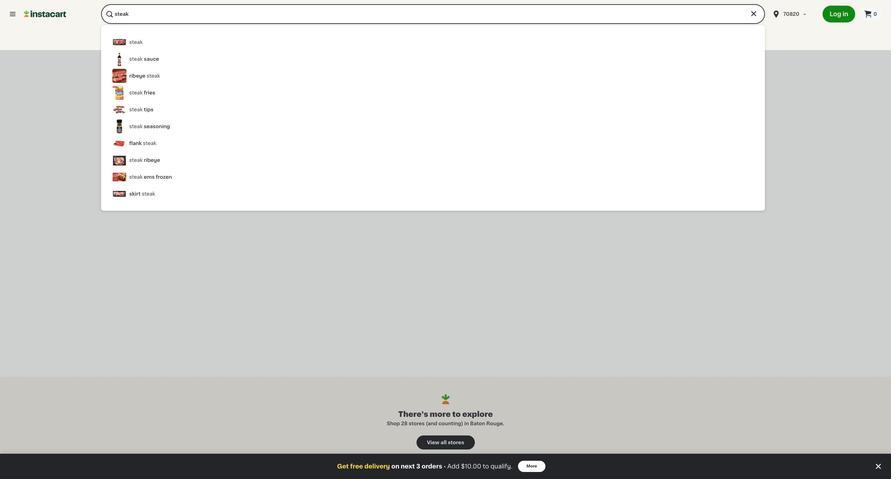 Task type: locate. For each thing, give the bounding box(es) containing it.
tab panel
[[221, 64, 671, 172]]

Search field
[[101, 4, 765, 24]]

search products, stores, and recipes element
[[0, 4, 891, 479]]

None search field
[[101, 4, 765, 24]]

none search field inside search products, stores, and recipes element
[[101, 4, 765, 24]]



Task type: vqa. For each thing, say whether or not it's contained in the screenshot.
groceries,
no



Task type: describe. For each thing, give the bounding box(es) containing it.
instacart image
[[24, 10, 66, 18]]

search list box
[[107, 34, 760, 205]]

treatment tracker modal dialog
[[0, 454, 891, 479]]



